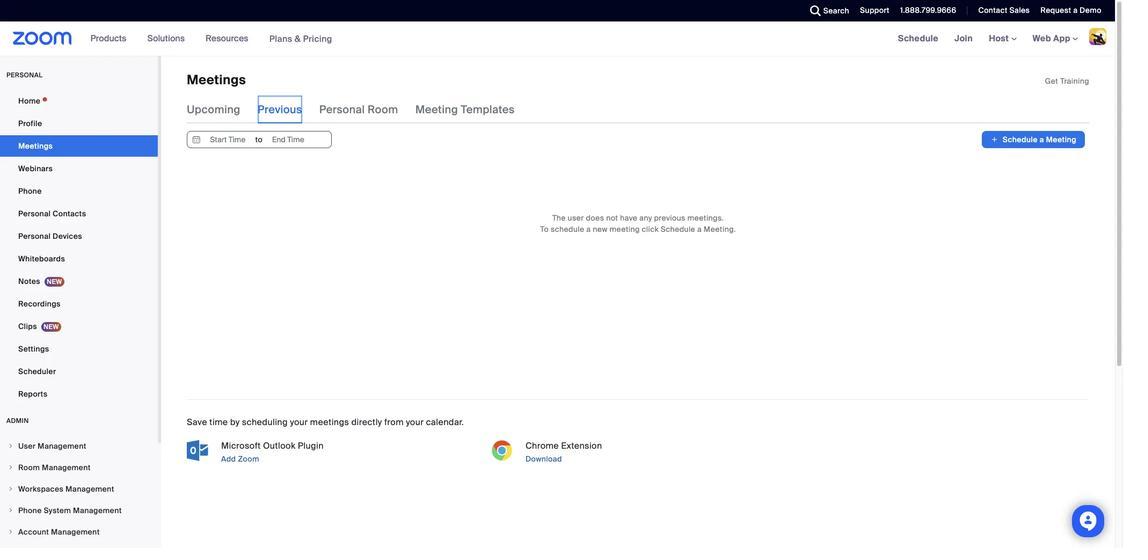 Task type: describe. For each thing, give the bounding box(es) containing it.
whiteboards link
[[0, 248, 158, 270]]

meeting templates
[[415, 103, 515, 117]]

app
[[1053, 33, 1071, 44]]

phone for phone system management
[[18, 506, 42, 515]]

schedule a meeting button
[[982, 131, 1085, 148]]

user
[[18, 441, 36, 451]]

request a demo
[[1041, 5, 1102, 15]]

&
[[295, 33, 301, 44]]

Date Range Picker Start field
[[203, 132, 253, 148]]

a left demo
[[1073, 5, 1078, 15]]

join link
[[947, 21, 981, 56]]

add zoom link
[[219, 453, 481, 466]]

account management
[[18, 527, 100, 537]]

schedule link
[[890, 21, 947, 56]]

meeting
[[610, 225, 640, 234]]

banner containing products
[[0, 21, 1115, 56]]

by
[[230, 417, 240, 428]]

meetings navigation
[[890, 21, 1115, 56]]

1 your from the left
[[290, 417, 308, 428]]

templates
[[461, 103, 515, 117]]

from
[[384, 417, 404, 428]]

personal menu menu
[[0, 90, 158, 406]]

clips
[[18, 322, 37, 331]]

home link
[[0, 90, 158, 112]]

solutions button
[[147, 21, 190, 56]]

have
[[620, 213, 638, 223]]

meetings inside personal menu menu
[[18, 141, 53, 151]]

0 vertical spatial meetings
[[187, 71, 246, 88]]

meeting.
[[704, 225, 736, 234]]

room inside tabs of meeting tab list
[[368, 103, 398, 117]]

settings
[[18, 344, 49, 354]]

personal
[[6, 71, 43, 79]]

phone system management
[[18, 506, 122, 515]]

devices
[[53, 231, 82, 241]]

meeting inside tabs of meeting tab list
[[415, 103, 458, 117]]

get
[[1045, 76, 1058, 86]]

right image for workspaces management
[[8, 486, 14, 492]]

zoom
[[238, 454, 259, 464]]

right image for account management
[[8, 529, 14, 535]]

personal devices
[[18, 231, 82, 241]]

date image
[[190, 132, 203, 148]]

support
[[860, 5, 890, 15]]

schedule
[[551, 225, 584, 234]]

to
[[540, 225, 549, 234]]

search
[[823, 6, 849, 16]]

host button
[[989, 33, 1017, 44]]

management for workspaces management
[[65, 484, 114, 494]]

room management
[[18, 463, 91, 472]]

workspaces management
[[18, 484, 114, 494]]

user management menu item
[[0, 436, 158, 456]]

schedule inside 'the user does not have any previous meetings. to schedule a new meeting click schedule a meeting.'
[[661, 225, 695, 234]]

meetings
[[310, 417, 349, 428]]

plans & pricing
[[269, 33, 332, 44]]

workspaces management menu item
[[0, 479, 158, 499]]

zoom logo image
[[13, 32, 72, 45]]

get training
[[1045, 76, 1089, 86]]

a down the "meetings." on the top of page
[[697, 225, 702, 234]]

contacts
[[53, 209, 86, 219]]

any
[[640, 213, 652, 223]]

admin
[[6, 417, 29, 425]]

a inside schedule a meeting button
[[1040, 135, 1044, 145]]

personal for personal contacts
[[18, 209, 51, 219]]

notes
[[18, 277, 40, 286]]

save time by scheduling your meetings directly from your calendar.
[[187, 417, 464, 428]]

profile
[[18, 119, 42, 128]]

training
[[1060, 76, 1089, 86]]

previous
[[258, 103, 302, 117]]

schedule for schedule
[[898, 33, 939, 44]]

download link
[[523, 453, 785, 466]]

scheduler link
[[0, 361, 158, 382]]

right image for user management
[[8, 443, 14, 449]]

workspaces
[[18, 484, 64, 494]]

save
[[187, 417, 207, 428]]

webinars link
[[0, 158, 158, 179]]

resources
[[206, 33, 248, 44]]

profile picture image
[[1089, 28, 1107, 45]]

2 your from the left
[[406, 417, 424, 428]]

products button
[[91, 21, 131, 56]]

get training link
[[1045, 76, 1089, 86]]

plans
[[269, 33, 292, 44]]



Task type: locate. For each thing, give the bounding box(es) containing it.
3 right image from the top
[[8, 486, 14, 492]]

contact sales link
[[970, 0, 1033, 21], [978, 5, 1030, 15]]

2 horizontal spatial schedule
[[1003, 135, 1038, 145]]

meetings link
[[0, 135, 158, 157]]

management for user management
[[38, 441, 86, 451]]

room
[[368, 103, 398, 117], [18, 463, 40, 472]]

management down phone system management menu item
[[51, 527, 100, 537]]

schedule down '1.888.799.9666'
[[898, 33, 939, 44]]

click
[[642, 225, 659, 234]]

scheduling
[[242, 417, 288, 428]]

reports link
[[0, 383, 158, 405]]

1 vertical spatial phone
[[18, 506, 42, 515]]

your right from
[[406, 417, 424, 428]]

room inside menu item
[[18, 463, 40, 472]]

webinars
[[18, 164, 53, 173]]

right image for phone system management
[[8, 507, 14, 514]]

1 vertical spatial personal
[[18, 209, 51, 219]]

tabs of meeting tab list
[[187, 96, 532, 124]]

1 vertical spatial meeting
[[1046, 135, 1077, 145]]

1.888.799.9666 button up schedule link
[[900, 5, 956, 15]]

demo
[[1080, 5, 1102, 15]]

1 vertical spatial room
[[18, 463, 40, 472]]

phone for phone
[[18, 186, 42, 196]]

system
[[44, 506, 71, 515]]

the
[[552, 213, 566, 223]]

a left new
[[586, 225, 591, 234]]

resources button
[[206, 21, 253, 56]]

personal contacts
[[18, 209, 86, 219]]

0 horizontal spatial schedule
[[661, 225, 695, 234]]

contact
[[978, 5, 1008, 15]]

4 right image from the top
[[8, 507, 14, 514]]

management for room management
[[42, 463, 91, 472]]

1 horizontal spatial schedule
[[898, 33, 939, 44]]

whiteboards
[[18, 254, 65, 264]]

management down workspaces management menu item
[[73, 506, 122, 515]]

0 horizontal spatial room
[[18, 463, 40, 472]]

products
[[91, 33, 126, 44]]

right image left system
[[8, 507, 14, 514]]

schedule right add icon
[[1003, 135, 1038, 145]]

extension
[[561, 440, 602, 452]]

web app button
[[1033, 33, 1078, 44]]

admin menu menu
[[0, 436, 158, 548]]

join
[[955, 33, 973, 44]]

outlook
[[263, 440, 296, 452]]

1.888.799.9666 button
[[892, 0, 959, 21], [900, 5, 956, 15]]

right image for room management
[[8, 464, 14, 471]]

meetings up 'upcoming'
[[187, 71, 246, 88]]

the user does not have any previous meetings. to schedule a new meeting click schedule a meeting.
[[540, 213, 736, 234]]

5 right image from the top
[[8, 529, 14, 535]]

scheduler
[[18, 367, 56, 376]]

request
[[1041, 5, 1071, 15]]

1 horizontal spatial your
[[406, 417, 424, 428]]

0 vertical spatial room
[[368, 103, 398, 117]]

notes link
[[0, 271, 158, 292]]

1 vertical spatial schedule
[[1003, 135, 1038, 145]]

a right add icon
[[1040, 135, 1044, 145]]

meeting inside schedule a meeting button
[[1046, 135, 1077, 145]]

solutions
[[147, 33, 185, 44]]

settings link
[[0, 338, 158, 360]]

profile link
[[0, 113, 158, 134]]

meetings
[[187, 71, 246, 88], [18, 141, 53, 151]]

Date Range Picker End field
[[263, 132, 313, 148]]

contact sales
[[978, 5, 1030, 15]]

to
[[255, 135, 263, 145]]

1.888.799.9666
[[900, 5, 956, 15]]

time
[[209, 417, 228, 428]]

1 horizontal spatial meetings
[[187, 71, 246, 88]]

room management menu item
[[0, 457, 158, 478]]

2 phone from the top
[[18, 506, 42, 515]]

phone up account
[[18, 506, 42, 515]]

phone system management menu item
[[0, 500, 158, 521]]

management
[[38, 441, 86, 451], [42, 463, 91, 472], [65, 484, 114, 494], [73, 506, 122, 515], [51, 527, 100, 537]]

pricing
[[303, 33, 332, 44]]

management inside menu item
[[42, 463, 91, 472]]

account management menu item
[[0, 522, 158, 542]]

home
[[18, 96, 40, 106]]

right image inside user management menu item
[[8, 443, 14, 449]]

banner
[[0, 21, 1115, 56]]

0 horizontal spatial meetings
[[18, 141, 53, 151]]

web app
[[1033, 33, 1071, 44]]

directly
[[351, 417, 382, 428]]

phone link
[[0, 180, 158, 202]]

2 right image from the top
[[8, 464, 14, 471]]

schedule a meeting
[[1003, 135, 1077, 145]]

right image inside workspaces management menu item
[[8, 486, 14, 492]]

0 horizontal spatial your
[[290, 417, 308, 428]]

personal for personal devices
[[18, 231, 51, 241]]

recordings link
[[0, 293, 158, 315]]

0 vertical spatial meeting
[[415, 103, 458, 117]]

reports
[[18, 389, 47, 399]]

chrome extension download
[[526, 440, 602, 464]]

recordings
[[18, 299, 61, 309]]

clips link
[[0, 316, 158, 337]]

user
[[568, 213, 584, 223]]

1 phone from the top
[[18, 186, 42, 196]]

management up phone system management menu item
[[65, 484, 114, 494]]

previous
[[654, 213, 686, 223]]

0 vertical spatial schedule
[[898, 33, 939, 44]]

management for account management
[[51, 527, 100, 537]]

account
[[18, 527, 49, 537]]

right image inside account management menu item
[[8, 529, 14, 535]]

personal devices link
[[0, 226, 158, 247]]

chrome
[[526, 440, 559, 452]]

1 horizontal spatial room
[[368, 103, 398, 117]]

download
[[526, 454, 562, 464]]

schedule inside meetings navigation
[[898, 33, 939, 44]]

right image left workspaces
[[8, 486, 14, 492]]

1.888.799.9666 button up join
[[892, 0, 959, 21]]

add
[[221, 454, 236, 464]]

2 vertical spatial personal
[[18, 231, 51, 241]]

support link
[[852, 0, 892, 21], [860, 5, 890, 15]]

meetings.
[[688, 213, 724, 223]]

0 vertical spatial personal
[[319, 103, 365, 117]]

management up workspaces management
[[42, 463, 91, 472]]

1 horizontal spatial meeting
[[1046, 135, 1077, 145]]

personal
[[319, 103, 365, 117], [18, 209, 51, 219], [18, 231, 51, 241]]

personal room
[[319, 103, 398, 117]]

right image left room management
[[8, 464, 14, 471]]

sales
[[1010, 5, 1030, 15]]

personal inside tabs of meeting tab list
[[319, 103, 365, 117]]

schedule inside button
[[1003, 135, 1038, 145]]

right image inside phone system management menu item
[[8, 507, 14, 514]]

meeting
[[415, 103, 458, 117], [1046, 135, 1077, 145]]

management up room management
[[38, 441, 86, 451]]

schedule down previous
[[661, 225, 695, 234]]

personal for personal room
[[319, 103, 365, 117]]

0 horizontal spatial meeting
[[415, 103, 458, 117]]

a
[[1073, 5, 1078, 15], [1040, 135, 1044, 145], [586, 225, 591, 234], [697, 225, 702, 234]]

microsoft
[[221, 440, 261, 452]]

right image
[[8, 443, 14, 449], [8, 464, 14, 471], [8, 486, 14, 492], [8, 507, 14, 514], [8, 529, 14, 535]]

0 vertical spatial phone
[[18, 186, 42, 196]]

schedule
[[898, 33, 939, 44], [1003, 135, 1038, 145], [661, 225, 695, 234]]

right image inside room management menu item
[[8, 464, 14, 471]]

phone inside menu item
[[18, 506, 42, 515]]

phone down 'webinars'
[[18, 186, 42, 196]]

your up plugin
[[290, 417, 308, 428]]

calendar.
[[426, 417, 464, 428]]

meetings up 'webinars'
[[18, 141, 53, 151]]

plugin
[[298, 440, 324, 452]]

add image
[[991, 134, 999, 145]]

new
[[593, 225, 608, 234]]

phone inside personal menu menu
[[18, 186, 42, 196]]

right image left the user
[[8, 443, 14, 449]]

1 right image from the top
[[8, 443, 14, 449]]

personal contacts link
[[0, 203, 158, 224]]

1 vertical spatial meetings
[[18, 141, 53, 151]]

user management
[[18, 441, 86, 451]]

2 vertical spatial schedule
[[661, 225, 695, 234]]

does
[[586, 213, 604, 223]]

schedule for schedule a meeting
[[1003, 135, 1038, 145]]

plans & pricing link
[[269, 33, 332, 44], [269, 33, 332, 44]]

product information navigation
[[82, 21, 340, 56]]

right image left account
[[8, 529, 14, 535]]



Task type: vqa. For each thing, say whether or not it's contained in the screenshot.
rightmost Us
no



